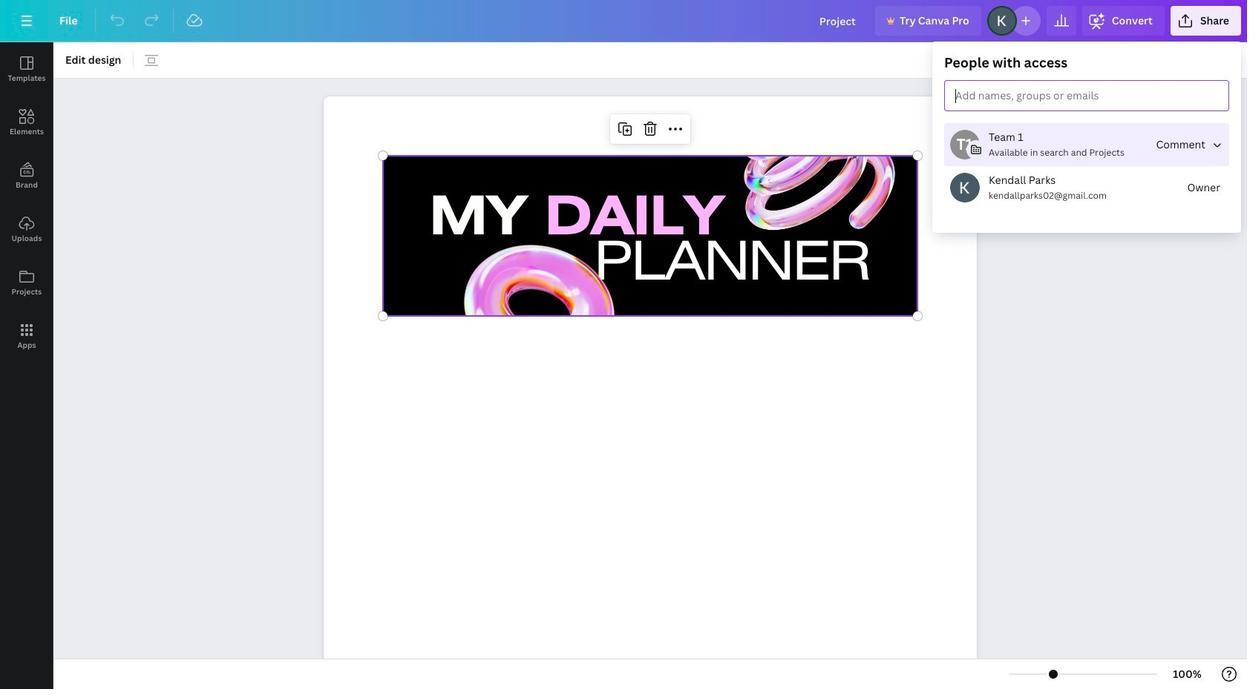 Task type: vqa. For each thing, say whether or not it's contained in the screenshot.
Team 1 'element'
yes



Task type: locate. For each thing, give the bounding box(es) containing it.
team 1 image
[[950, 130, 980, 160]]

group
[[944, 53, 1229, 221]]

Can comment button
[[1150, 130, 1229, 160]]

None text field
[[324, 89, 977, 690]]

team 1 element
[[950, 130, 980, 160]]



Task type: describe. For each thing, give the bounding box(es) containing it.
side panel tab list
[[0, 42, 53, 363]]

Zoom button
[[1163, 663, 1212, 687]]

Add names, groups or emails text field
[[950, 85, 1099, 107]]

main menu bar
[[0, 0, 1247, 42]]

Design title text field
[[808, 6, 869, 36]]



